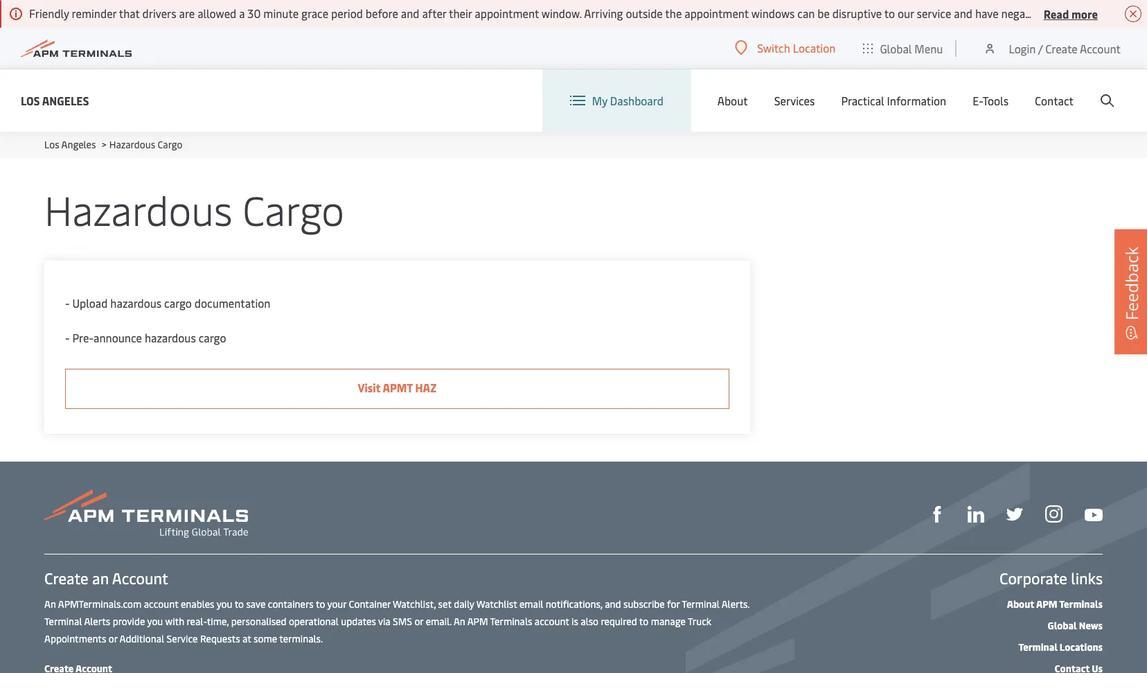 Task type: vqa. For each thing, say whether or not it's contained in the screenshot.
Read more Button
yes



Task type: describe. For each thing, give the bounding box(es) containing it.
outside
[[626, 6, 663, 21]]

switch location
[[758, 40, 836, 55]]

instagram image
[[1046, 506, 1063, 523]]

operational
[[289, 615, 339, 628]]

read more
[[1045, 6, 1099, 21]]

1 vertical spatial hazardous
[[145, 330, 196, 345]]

services button
[[775, 69, 815, 132]]

los for los angeles > hazardous cargo
[[44, 138, 59, 151]]

an
[[92, 568, 109, 589]]

haz
[[416, 380, 437, 395]]

linkedin__x28_alt_x29__3_ link
[[968, 505, 985, 523]]

linkedin image
[[968, 506, 985, 523]]

email.
[[426, 615, 452, 628]]

1 appointment from the left
[[475, 6, 539, 21]]

via
[[378, 615, 391, 628]]

2 appointment from the left
[[685, 6, 749, 21]]

after
[[422, 6, 447, 21]]

updates
[[341, 615, 376, 628]]

locations
[[1061, 641, 1104, 654]]

your
[[328, 598, 347, 611]]

requests
[[200, 632, 240, 645]]

alerts
[[84, 615, 110, 628]]

documentation
[[195, 295, 271, 311]]

switch
[[758, 40, 791, 55]]

e-tools button
[[973, 69, 1009, 132]]

tools
[[983, 93, 1009, 108]]

enables
[[181, 598, 215, 611]]

save
[[246, 598, 266, 611]]

email
[[520, 598, 544, 611]]

practical information
[[842, 93, 947, 108]]

0 horizontal spatial or
[[109, 632, 118, 645]]

read more button
[[1045, 5, 1099, 22]]

subscribe
[[624, 598, 665, 611]]

1 drivers from the left
[[143, 6, 177, 21]]

grace
[[302, 6, 329, 21]]

my dashboard
[[593, 93, 664, 108]]

read
[[1045, 6, 1070, 21]]

switch location button
[[736, 40, 836, 55]]

corporate
[[1000, 568, 1068, 589]]

notifications,
[[546, 598, 603, 611]]

global for global news
[[1049, 619, 1078, 632]]

about for about
[[718, 93, 748, 108]]

before
[[366, 6, 399, 21]]

daily
[[454, 598, 475, 611]]

login
[[1010, 41, 1037, 56]]

2 horizontal spatial terminal
[[1019, 641, 1058, 654]]

services
[[775, 93, 815, 108]]

visit apmt haz
[[358, 380, 437, 395]]

facebook image
[[930, 506, 946, 523]]

2 drivers from the left
[[1104, 6, 1138, 21]]

create an account
[[44, 568, 168, 589]]

set
[[439, 598, 452, 611]]

my dashboard button
[[570, 69, 664, 132]]

e-
[[973, 93, 983, 108]]

w
[[1141, 6, 1148, 21]]

- for - pre-announce hazardous cargo
[[65, 330, 70, 345]]

login / create account
[[1010, 41, 1122, 56]]

our
[[898, 6, 915, 21]]

sms
[[393, 615, 412, 628]]

los angeles > hazardous cargo
[[44, 138, 183, 151]]

twitter image
[[1007, 506, 1024, 523]]

containers
[[268, 598, 314, 611]]

upload
[[72, 295, 108, 311]]

alerts.
[[722, 598, 750, 611]]

impacts
[[1047, 6, 1086, 21]]

the
[[666, 6, 682, 21]]

service
[[167, 632, 198, 645]]

personalised
[[231, 615, 287, 628]]

required
[[601, 615, 638, 628]]

1 horizontal spatial cargo
[[199, 330, 226, 345]]

global menu
[[881, 41, 944, 56]]

contact button
[[1036, 69, 1074, 132]]

1 horizontal spatial you
[[217, 598, 233, 611]]

manage
[[651, 615, 686, 628]]

los angeles
[[21, 93, 89, 108]]

watchlist
[[477, 598, 517, 611]]

you tube link
[[1086, 505, 1104, 522]]

can
[[798, 6, 815, 21]]

to left your
[[316, 598, 325, 611]]

be
[[818, 6, 830, 21]]

and inside "an apmterminals.com account enables you to save containers to your container watchlist, set daily watchlist email notifications, and subscribe for terminal alerts. terminal alerts provide you with real-time, personalised operational updates via sms or email. an apm terminals account is also required to manage truck appointments or additional service requests at some terminals."
[[605, 598, 622, 611]]

1 vertical spatial hazardous
[[44, 182, 233, 236]]

1 vertical spatial account
[[112, 568, 168, 589]]

1 horizontal spatial cargo
[[243, 182, 344, 236]]

0 horizontal spatial account
[[144, 598, 178, 611]]

location
[[793, 40, 836, 55]]

feedback
[[1121, 246, 1144, 320]]

2 horizontal spatial and
[[955, 6, 973, 21]]

about for about apm terminals
[[1008, 598, 1035, 611]]

is
[[572, 615, 579, 628]]

more
[[1072, 6, 1099, 21]]

hazardous cargo
[[44, 182, 344, 236]]

terminals inside "an apmterminals.com account enables you to save containers to your container watchlist, set daily watchlist email notifications, and subscribe for terminal alerts. terminal alerts provide you with real-time, personalised operational updates via sms or email. an apm terminals account is also required to manage truck appointments or additional service requests at some terminals."
[[490, 615, 533, 628]]

an apmterminals.com account enables you to save containers to your container watchlist, set daily watchlist email notifications, and subscribe for terminal alerts. terminal alerts provide you with real-time, personalised operational updates via sms or email. an apm terminals account is also required to manage truck appointments or additional service requests at some terminals.
[[44, 598, 750, 645]]



Task type: locate. For each thing, give the bounding box(es) containing it.
1 vertical spatial or
[[109, 632, 118, 645]]

0 horizontal spatial account
[[112, 568, 168, 589]]

1 vertical spatial global
[[1049, 619, 1078, 632]]

global inside button
[[881, 41, 913, 56]]

1 vertical spatial you
[[147, 615, 163, 628]]

terminal down global news
[[1019, 641, 1058, 654]]

1 vertical spatial terminal
[[44, 615, 82, 628]]

also
[[581, 615, 599, 628]]

their
[[449, 6, 472, 21]]

service
[[918, 6, 952, 21]]

account down the on
[[1081, 41, 1122, 56]]

0 vertical spatial los
[[21, 93, 40, 108]]

and left have
[[955, 6, 973, 21]]

hazardous
[[110, 295, 162, 311], [145, 330, 196, 345]]

0 vertical spatial about
[[718, 93, 748, 108]]

drivers left are
[[143, 6, 177, 21]]

los angeles link
[[21, 92, 89, 109], [44, 138, 96, 151]]

account up with
[[144, 598, 178, 611]]

terminals up global news link
[[1060, 598, 1104, 611]]

instagram link
[[1046, 504, 1063, 523]]

1 vertical spatial cargo
[[243, 182, 344, 236]]

disruptive
[[833, 6, 883, 21]]

account
[[1081, 41, 1122, 56], [112, 568, 168, 589]]

cargo
[[164, 295, 192, 311], [199, 330, 226, 345]]

angeles
[[42, 93, 89, 108], [61, 138, 96, 151]]

watchlist,
[[393, 598, 436, 611]]

0 horizontal spatial an
[[44, 598, 56, 611]]

feedback button
[[1115, 229, 1148, 354]]

or
[[415, 615, 424, 628], [109, 632, 118, 645]]

0 horizontal spatial cargo
[[158, 138, 183, 151]]

to left save
[[235, 598, 244, 611]]

apm inside "an apmterminals.com account enables you to save containers to your container watchlist, set daily watchlist email notifications, and subscribe for terminal alerts. terminal alerts provide you with real-time, personalised operational updates via sms or email. an apm terminals account is also required to manage truck appointments or additional service requests at some terminals."
[[468, 615, 488, 628]]

2 vertical spatial terminal
[[1019, 641, 1058, 654]]

period
[[331, 6, 363, 21]]

0 vertical spatial account
[[144, 598, 178, 611]]

0 vertical spatial an
[[44, 598, 56, 611]]

hazardous down los angeles > hazardous cargo
[[44, 182, 233, 236]]

- upload hazardous cargo documentation
[[65, 295, 271, 311]]

0 horizontal spatial los
[[21, 93, 40, 108]]

0 vertical spatial cargo
[[164, 295, 192, 311]]

1 vertical spatial angeles
[[61, 138, 96, 151]]

pre-
[[72, 330, 94, 345]]

1 vertical spatial los angeles link
[[44, 138, 96, 151]]

0 vertical spatial account
[[1081, 41, 1122, 56]]

- pre-announce hazardous cargo
[[65, 330, 226, 345]]

apm
[[1037, 598, 1058, 611], [468, 615, 488, 628]]

drivers
[[143, 6, 177, 21], [1104, 6, 1138, 21]]

0 vertical spatial apm
[[1037, 598, 1058, 611]]

cargo up - pre-announce hazardous cargo
[[164, 295, 192, 311]]

to left our
[[885, 6, 896, 21]]

terminal locations link
[[1019, 641, 1104, 654]]

window.
[[542, 6, 582, 21]]

e-tools
[[973, 93, 1009, 108]]

about down corporate
[[1008, 598, 1035, 611]]

global left menu
[[881, 41, 913, 56]]

1 vertical spatial an
[[454, 615, 466, 628]]

1 horizontal spatial drivers
[[1104, 6, 1138, 21]]

that
[[119, 6, 140, 21]]

truck
[[688, 615, 712, 628]]

angeles up los angeles > hazardous cargo
[[42, 93, 89, 108]]

provide
[[113, 615, 145, 628]]

apm down daily
[[468, 615, 488, 628]]

terminal locations
[[1019, 641, 1104, 654]]

hazardous down - upload hazardous cargo documentation
[[145, 330, 196, 345]]

links
[[1072, 568, 1104, 589]]

apmt footer logo image
[[44, 489, 248, 538]]

1 horizontal spatial appointment
[[685, 6, 749, 21]]

0 vertical spatial los angeles link
[[21, 92, 89, 109]]

negative
[[1002, 6, 1044, 21]]

1 - from the top
[[65, 295, 70, 311]]

0 vertical spatial hazardous
[[109, 138, 155, 151]]

news
[[1080, 619, 1104, 632]]

1 horizontal spatial los
[[44, 138, 59, 151]]

visit
[[358, 380, 381, 395]]

menu
[[915, 41, 944, 56]]

0 vertical spatial terminal
[[682, 598, 720, 611]]

1 vertical spatial account
[[535, 615, 570, 628]]

1 vertical spatial -
[[65, 330, 70, 345]]

about apm terminals
[[1008, 598, 1104, 611]]

corporate links
[[1000, 568, 1104, 589]]

angeles for los angeles > hazardous cargo
[[61, 138, 96, 151]]

visit apmt haz link
[[65, 369, 730, 409]]

1 horizontal spatial account
[[1081, 41, 1122, 56]]

on
[[1089, 6, 1102, 21]]

0 vertical spatial or
[[415, 615, 424, 628]]

appointments
[[44, 632, 106, 645]]

0 vertical spatial -
[[65, 295, 70, 311]]

you
[[217, 598, 233, 611], [147, 615, 163, 628]]

0 horizontal spatial apm
[[468, 615, 488, 628]]

create right the /
[[1046, 41, 1078, 56]]

allowed
[[198, 6, 237, 21]]

or right sms
[[415, 615, 424, 628]]

about left services
[[718, 93, 748, 108]]

1 vertical spatial los
[[44, 138, 59, 151]]

1 vertical spatial apm
[[468, 615, 488, 628]]

global news
[[1049, 619, 1104, 632]]

1 horizontal spatial global
[[1049, 619, 1078, 632]]

terminal up appointments
[[44, 615, 82, 628]]

0 horizontal spatial cargo
[[164, 295, 192, 311]]

terminals
[[1060, 598, 1104, 611], [490, 615, 533, 628]]

to down subscribe
[[640, 615, 649, 628]]

1 horizontal spatial apm
[[1037, 598, 1058, 611]]

apm down corporate links
[[1037, 598, 1058, 611]]

appointment right the the
[[685, 6, 749, 21]]

container
[[349, 598, 391, 611]]

0 vertical spatial terminals
[[1060, 598, 1104, 611]]

global up terminal locations
[[1049, 619, 1078, 632]]

cargo down documentation
[[199, 330, 226, 345]]

2 - from the top
[[65, 330, 70, 345]]

you up time,
[[217, 598, 233, 611]]

0 vertical spatial create
[[1046, 41, 1078, 56]]

with
[[165, 615, 184, 628]]

angeles left >
[[61, 138, 96, 151]]

- for - upload hazardous cargo documentation
[[65, 295, 70, 311]]

0 horizontal spatial you
[[147, 615, 163, 628]]

account inside login / create account link
[[1081, 41, 1122, 56]]

an down daily
[[454, 615, 466, 628]]

minute
[[264, 6, 299, 21]]

account right an at the left bottom of the page
[[112, 568, 168, 589]]

0 horizontal spatial global
[[881, 41, 913, 56]]

contact
[[1036, 93, 1074, 108]]

0 vertical spatial cargo
[[158, 138, 183, 151]]

1 vertical spatial about
[[1008, 598, 1035, 611]]

an up appointments
[[44, 598, 56, 611]]

1 horizontal spatial terminals
[[1060, 598, 1104, 611]]

friendly
[[29, 6, 69, 21]]

appointment
[[475, 6, 539, 21], [685, 6, 749, 21]]

1 vertical spatial terminals
[[490, 615, 533, 628]]

1 horizontal spatial an
[[454, 615, 466, 628]]

at
[[243, 632, 251, 645]]

some
[[254, 632, 277, 645]]

1 horizontal spatial and
[[605, 598, 622, 611]]

los
[[21, 93, 40, 108], [44, 138, 59, 151]]

1 horizontal spatial or
[[415, 615, 424, 628]]

0 horizontal spatial appointment
[[475, 6, 539, 21]]

about apm terminals link
[[1008, 598, 1104, 611]]

hazardous up - pre-announce hazardous cargo
[[110, 295, 162, 311]]

0 horizontal spatial terminals
[[490, 615, 533, 628]]

my
[[593, 93, 608, 108]]

global for global menu
[[881, 41, 913, 56]]

a
[[239, 6, 245, 21]]

los for los angeles
[[21, 93, 40, 108]]

1 vertical spatial cargo
[[199, 330, 226, 345]]

an
[[44, 598, 56, 611], [454, 615, 466, 628]]

appointment right their
[[475, 6, 539, 21]]

terminals.
[[280, 632, 323, 645]]

drivers left "w"
[[1104, 6, 1138, 21]]

real-
[[187, 615, 207, 628]]

information
[[888, 93, 947, 108]]

0 vertical spatial global
[[881, 41, 913, 56]]

0 horizontal spatial about
[[718, 93, 748, 108]]

1 horizontal spatial about
[[1008, 598, 1035, 611]]

0 horizontal spatial terminal
[[44, 615, 82, 628]]

1 horizontal spatial create
[[1046, 41, 1078, 56]]

are
[[179, 6, 195, 21]]

create inside login / create account link
[[1046, 41, 1078, 56]]

30
[[248, 6, 261, 21]]

terminal up truck
[[682, 598, 720, 611]]

0 vertical spatial angeles
[[42, 93, 89, 108]]

you left with
[[147, 615, 163, 628]]

time,
[[207, 615, 229, 628]]

/
[[1039, 41, 1044, 56]]

0 vertical spatial you
[[217, 598, 233, 611]]

to
[[885, 6, 896, 21], [235, 598, 244, 611], [316, 598, 325, 611], [640, 615, 649, 628]]

0 horizontal spatial create
[[44, 568, 89, 589]]

1 vertical spatial create
[[44, 568, 89, 589]]

terminals down watchlist
[[490, 615, 533, 628]]

close alert image
[[1126, 6, 1142, 22]]

- left pre-
[[65, 330, 70, 345]]

windows
[[752, 6, 795, 21]]

global menu button
[[850, 27, 958, 69]]

for
[[668, 598, 680, 611]]

hazardous right >
[[109, 138, 155, 151]]

angeles for los angeles
[[42, 93, 89, 108]]

practical information button
[[842, 69, 947, 132]]

apmterminals.com
[[58, 598, 142, 611]]

global news link
[[1049, 619, 1104, 632]]

- left upload
[[65, 295, 70, 311]]

youtube image
[[1086, 509, 1104, 521]]

fill 44 link
[[1007, 505, 1024, 523]]

0 vertical spatial hazardous
[[110, 295, 162, 311]]

announce
[[94, 330, 142, 345]]

and left after on the top of the page
[[401, 6, 420, 21]]

or down alerts on the bottom of page
[[109, 632, 118, 645]]

global
[[881, 41, 913, 56], [1049, 619, 1078, 632]]

1 horizontal spatial terminal
[[682, 598, 720, 611]]

additional
[[120, 632, 164, 645]]

create left an at the left bottom of the page
[[44, 568, 89, 589]]

0 horizontal spatial drivers
[[143, 6, 177, 21]]

0 horizontal spatial and
[[401, 6, 420, 21]]

1 horizontal spatial account
[[535, 615, 570, 628]]

account left is
[[535, 615, 570, 628]]

and up required
[[605, 598, 622, 611]]



